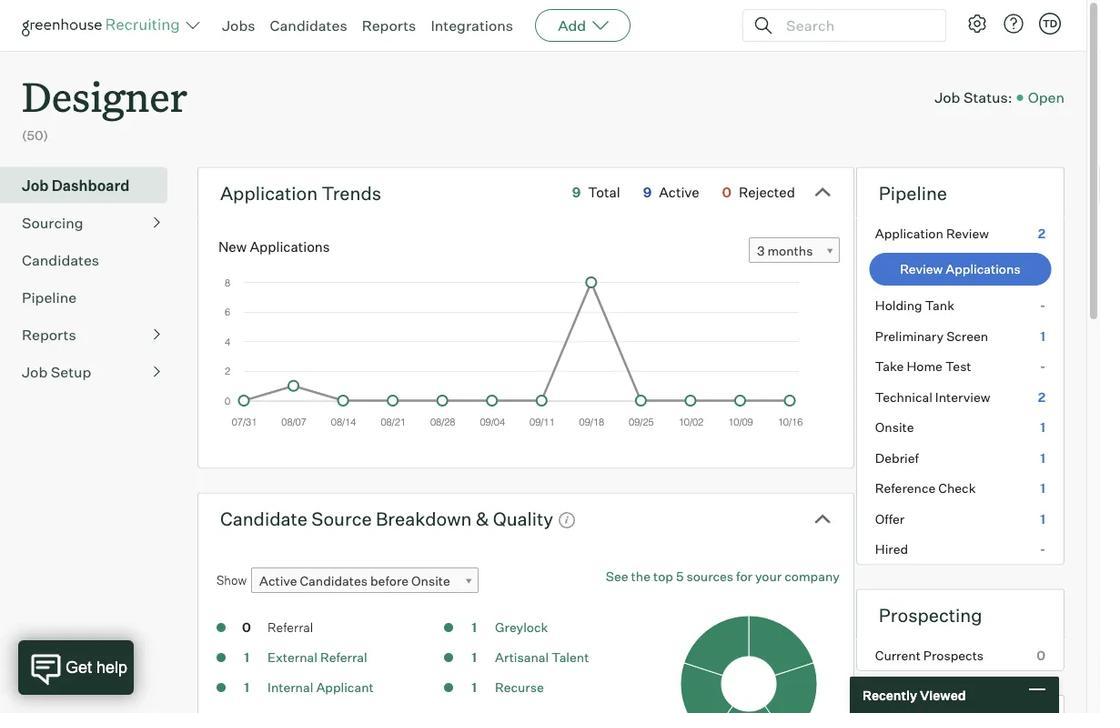 Task type: describe. For each thing, give the bounding box(es) containing it.
1 - from the top
[[1040, 298, 1045, 314]]

application for application review
[[875, 225, 943, 241]]

Search text field
[[782, 12, 929, 39]]

2 - from the top
[[1040, 359, 1045, 375]]

2 for technical interview
[[1038, 389, 1045, 405]]

total
[[588, 184, 620, 201]]

0 horizontal spatial pipeline
[[22, 288, 77, 306]]

setup
[[51, 363, 91, 381]]

0 vertical spatial reports
[[362, 16, 416, 35]]

1 link for recurse
[[456, 679, 492, 700]]

active candidates before onsite
[[259, 573, 450, 589]]

applicant
[[316, 680, 374, 696]]

0 horizontal spatial review
[[900, 261, 943, 277]]

9 for 9 total
[[572, 184, 581, 201]]

td button
[[1039, 13, 1061, 35]]

0 horizontal spatial reports link
[[22, 324, 160, 345]]

1 vertical spatial referral
[[320, 650, 367, 666]]

1 vertical spatial reports
[[22, 325, 76, 344]]

screen
[[946, 328, 988, 344]]

3 months link
[[749, 238, 840, 264]]

rejected
[[739, 184, 795, 201]]

candidate
[[220, 507, 308, 530]]

2 vertical spatial candidates
[[300, 573, 368, 589]]

1 horizontal spatial active
[[659, 184, 699, 201]]

external referral
[[268, 650, 367, 666]]

your
[[755, 569, 782, 585]]

job setup link
[[22, 361, 160, 383]]

applications for new applications
[[250, 238, 330, 255]]

greylock link
[[495, 620, 548, 636]]

0 horizontal spatial referral
[[268, 620, 313, 636]]

0 vertical spatial candidates
[[270, 16, 347, 35]]

jobs
[[222, 16, 255, 35]]

designer
[[22, 69, 187, 123]]

1 vertical spatial onsite
[[411, 573, 450, 589]]

1 horizontal spatial reports link
[[362, 16, 416, 35]]

prospecting
[[879, 604, 982, 627]]

9 active
[[643, 184, 699, 201]]

artisanal
[[495, 650, 549, 666]]

artisanal talent link
[[495, 650, 589, 666]]

quality
[[493, 507, 553, 530]]

9 for 9 active
[[643, 184, 652, 201]]

1 horizontal spatial candidates link
[[270, 16, 347, 35]]

job dashboard
[[22, 176, 129, 194]]

trends
[[322, 182, 381, 204]]

designer link
[[22, 51, 187, 127]]

debrief
[[875, 450, 919, 466]]

application review
[[875, 225, 989, 241]]

breakdown
[[376, 507, 472, 530]]

job status:
[[935, 88, 1012, 107]]

td
[[1043, 17, 1057, 30]]

source
[[311, 507, 372, 530]]

2 for application review
[[1038, 225, 1045, 241]]

before
[[370, 573, 409, 589]]

job dashboard link
[[22, 174, 160, 196]]

top
[[653, 569, 673, 585]]

add
[[558, 16, 586, 35]]

internal applicant
[[268, 680, 374, 696]]

3
[[757, 243, 765, 259]]

5
[[676, 569, 684, 585]]

1 link for external referral
[[228, 649, 265, 670]]

reference check
[[875, 481, 976, 497]]

technical interview
[[875, 389, 990, 405]]

external referral link
[[268, 650, 367, 666]]

application for application trends
[[220, 182, 318, 204]]

candidate source data is not real-time. data may take up to two days to reflect accurately. element
[[553, 503, 576, 535]]

0 vertical spatial onsite
[[875, 420, 914, 436]]

2 horizontal spatial 0
[[1037, 648, 1045, 663]]

recurse link
[[495, 680, 544, 696]]

3 - from the top
[[1040, 542, 1045, 557]]

1 vertical spatial active
[[259, 573, 297, 589]]

current
[[875, 648, 921, 663]]

job for job setup
[[22, 363, 48, 381]]

show
[[216, 573, 247, 588]]

job for job status:
[[935, 88, 960, 107]]

1 horizontal spatial 0
[[722, 184, 731, 201]]

1 vertical spatial candidates
[[22, 251, 99, 269]]

artisanal talent
[[495, 650, 589, 666]]



Task type: vqa. For each thing, say whether or not it's contained in the screenshot.
Preliminary Screen
yes



Task type: locate. For each thing, give the bounding box(es) containing it.
candidates right 'jobs' link
[[270, 16, 347, 35]]

job
[[935, 88, 960, 107], [22, 176, 49, 194], [22, 363, 48, 381]]

reports up job setup at the left
[[22, 325, 76, 344]]

referral up external
[[268, 620, 313, 636]]

active candidates before onsite link
[[251, 568, 479, 594]]

review down application review
[[900, 261, 943, 277]]

1 vertical spatial job
[[22, 176, 49, 194]]

1 vertical spatial -
[[1040, 359, 1045, 375]]

0 horizontal spatial application
[[220, 182, 318, 204]]

onsite right before
[[411, 573, 450, 589]]

candidates down sourcing
[[22, 251, 99, 269]]

0 horizontal spatial 0
[[242, 620, 251, 636]]

the
[[631, 569, 651, 585]]

td button
[[1035, 9, 1065, 38]]

1 vertical spatial 2
[[1038, 389, 1045, 405]]

0 vertical spatial -
[[1040, 298, 1045, 314]]

1 vertical spatial application
[[875, 225, 943, 241]]

applications down application trends
[[250, 238, 330, 255]]

open
[[1028, 88, 1065, 107]]

new applications
[[218, 238, 330, 255]]

0 vertical spatial - link
[[857, 290, 1064, 321]]

months
[[767, 243, 813, 259]]

0
[[722, 184, 731, 201], [242, 620, 251, 636], [1037, 648, 1045, 663]]

0 vertical spatial pipeline
[[879, 182, 947, 204]]

- link up screen
[[857, 290, 1064, 321]]

2 vertical spatial -
[[1040, 542, 1045, 557]]

2 - link from the top
[[857, 351, 1064, 382]]

0 rejected
[[722, 184, 795, 201]]

applications
[[250, 238, 330, 255], [946, 261, 1021, 277]]

referral
[[268, 620, 313, 636], [320, 650, 367, 666]]

2 right interview
[[1038, 389, 1045, 405]]

for
[[736, 569, 752, 585]]

internal applicant link
[[268, 680, 374, 696]]

viewed
[[920, 687, 966, 703]]

sourcing
[[22, 214, 83, 232]]

2 vertical spatial job
[[22, 363, 48, 381]]

1 - link from the top
[[857, 290, 1064, 321]]

active
[[659, 184, 699, 201], [259, 573, 297, 589]]

recently
[[863, 687, 917, 703]]

candidates left before
[[300, 573, 368, 589]]

application trends
[[220, 182, 381, 204]]

0 vertical spatial referral
[[268, 620, 313, 636]]

prospects
[[923, 648, 984, 663]]

2 vertical spatial 0
[[1037, 648, 1045, 663]]

check
[[938, 481, 976, 497]]

1 link left external
[[228, 649, 265, 670]]

0 horizontal spatial active
[[259, 573, 297, 589]]

applications for review applications
[[946, 261, 1021, 277]]

onsite
[[875, 420, 914, 436], [411, 573, 450, 589]]

interview
[[935, 389, 990, 405]]

1 horizontal spatial pipeline
[[879, 182, 947, 204]]

0 horizontal spatial reports
[[22, 325, 76, 344]]

1 horizontal spatial reports
[[362, 16, 416, 35]]

0 vertical spatial job
[[935, 88, 960, 107]]

(50)
[[22, 128, 48, 143]]

0 vertical spatial active
[[659, 184, 699, 201]]

see the top 5 sources for your company
[[606, 569, 840, 585]]

- link down check
[[857, 534, 1064, 565]]

&
[[476, 507, 489, 530]]

3 - link from the top
[[857, 534, 1064, 565]]

2 up review applications link
[[1038, 225, 1045, 241]]

job up sourcing
[[22, 176, 49, 194]]

1 link left the recurse link
[[456, 679, 492, 700]]

jobs link
[[222, 16, 255, 35]]

active right total
[[659, 184, 699, 201]]

candidate source data is not real-time. data may take up to two days to reflect accurately. image
[[558, 511, 576, 529]]

3 months
[[757, 243, 813, 259]]

recently viewed
[[863, 687, 966, 703]]

0 horizontal spatial candidates link
[[22, 249, 160, 271]]

- link
[[857, 290, 1064, 321], [857, 351, 1064, 382], [857, 534, 1064, 565]]

1 link left the greylock link
[[456, 619, 492, 640]]

- link up interview
[[857, 351, 1064, 382]]

review up review applications on the top right of page
[[946, 225, 989, 241]]

9 left total
[[572, 184, 581, 201]]

0 vertical spatial 0
[[722, 184, 731, 201]]

pipeline up application review
[[879, 182, 947, 204]]

pipeline link
[[22, 286, 160, 308]]

reports link down 'pipeline' link
[[22, 324, 160, 345]]

current prospects
[[875, 648, 984, 663]]

1 link for greylock
[[456, 619, 492, 640]]

application
[[220, 182, 318, 204], [875, 225, 943, 241]]

1 horizontal spatial applications
[[946, 261, 1021, 277]]

referral up applicant
[[320, 650, 367, 666]]

0 vertical spatial candidates link
[[270, 16, 347, 35]]

greenhouse recruiting image
[[22, 15, 186, 36]]

application up new applications
[[220, 182, 318, 204]]

greylock
[[495, 620, 548, 636]]

0 horizontal spatial 9
[[572, 184, 581, 201]]

0 vertical spatial reports link
[[362, 16, 416, 35]]

2 2 from the top
[[1038, 389, 1045, 405]]

9
[[572, 184, 581, 201], [643, 184, 652, 201]]

applications down application review
[[946, 261, 1021, 277]]

0 left rejected
[[722, 184, 731, 201]]

talent
[[552, 650, 589, 666]]

2 9 from the left
[[643, 184, 652, 201]]

0 right the 'prospects'
[[1037, 648, 1045, 663]]

technical
[[875, 389, 932, 405]]

configure image
[[966, 13, 988, 35]]

external
[[268, 650, 318, 666]]

active right show
[[259, 573, 297, 589]]

1 horizontal spatial onsite
[[875, 420, 914, 436]]

see
[[606, 569, 628, 585]]

9 total
[[572, 184, 620, 201]]

sources
[[686, 569, 733, 585]]

job left setup
[[22, 363, 48, 381]]

0 horizontal spatial onsite
[[411, 573, 450, 589]]

1 vertical spatial pipeline
[[22, 288, 77, 306]]

1 horizontal spatial review
[[946, 225, 989, 241]]

onsite up debrief
[[875, 420, 914, 436]]

review
[[946, 225, 989, 241], [900, 261, 943, 277]]

preliminary screen
[[875, 328, 988, 344]]

candidates link
[[270, 16, 347, 35], [22, 249, 160, 271]]

preliminary
[[875, 328, 944, 344]]

0 horizontal spatial applications
[[250, 238, 330, 255]]

1 9 from the left
[[572, 184, 581, 201]]

1 vertical spatial 0
[[242, 620, 251, 636]]

job setup
[[22, 363, 91, 381]]

1 link for internal applicant
[[228, 679, 265, 700]]

status:
[[963, 88, 1012, 107]]

1 vertical spatial - link
[[857, 351, 1064, 382]]

sourcing link
[[22, 212, 160, 234]]

see the top 5 sources for your company link
[[606, 568, 840, 586]]

reports link
[[362, 16, 416, 35], [22, 324, 160, 345]]

1 vertical spatial candidates link
[[22, 249, 160, 271]]

offer
[[875, 511, 905, 527]]

0 vertical spatial 2
[[1038, 225, 1045, 241]]

1 horizontal spatial 9
[[643, 184, 652, 201]]

job for job dashboard
[[22, 176, 49, 194]]

1 vertical spatial applications
[[946, 261, 1021, 277]]

9 right total
[[643, 184, 652, 201]]

1 vertical spatial review
[[900, 261, 943, 277]]

2
[[1038, 225, 1045, 241], [1038, 389, 1045, 405]]

0 down show
[[242, 620, 251, 636]]

add button
[[535, 9, 631, 42]]

candidate source breakdown & quality
[[220, 507, 553, 530]]

candidates link up 'pipeline' link
[[22, 249, 160, 271]]

designer (50)
[[22, 69, 187, 143]]

integrations link
[[431, 16, 513, 35]]

1 horizontal spatial referral
[[320, 650, 367, 666]]

reports link left integrations at the top
[[362, 16, 416, 35]]

recurse
[[495, 680, 544, 696]]

company
[[785, 569, 840, 585]]

internal
[[268, 680, 313, 696]]

1 link left 'internal'
[[228, 679, 265, 700]]

application up review applications on the top right of page
[[875, 225, 943, 241]]

reports left integrations at the top
[[362, 16, 416, 35]]

review applications link
[[869, 253, 1051, 286]]

integrations
[[431, 16, 513, 35]]

review applications
[[900, 261, 1021, 277]]

job left status:
[[935, 88, 960, 107]]

pipeline
[[879, 182, 947, 204], [22, 288, 77, 306]]

0 vertical spatial application
[[220, 182, 318, 204]]

reference
[[875, 481, 936, 497]]

-
[[1040, 298, 1045, 314], [1040, 359, 1045, 375], [1040, 542, 1045, 557]]

2 vertical spatial - link
[[857, 534, 1064, 565]]

1 link left artisanal
[[456, 649, 492, 670]]

0 vertical spatial review
[[946, 225, 989, 241]]

new
[[218, 238, 247, 255]]

0 vertical spatial applications
[[250, 238, 330, 255]]

pipeline down sourcing
[[22, 288, 77, 306]]

dashboard
[[52, 176, 129, 194]]

1 2 from the top
[[1038, 225, 1045, 241]]

1 vertical spatial reports link
[[22, 324, 160, 345]]

candidates link right 'jobs' link
[[270, 16, 347, 35]]

1 horizontal spatial application
[[875, 225, 943, 241]]

1 link for artisanal talent
[[456, 649, 492, 670]]



